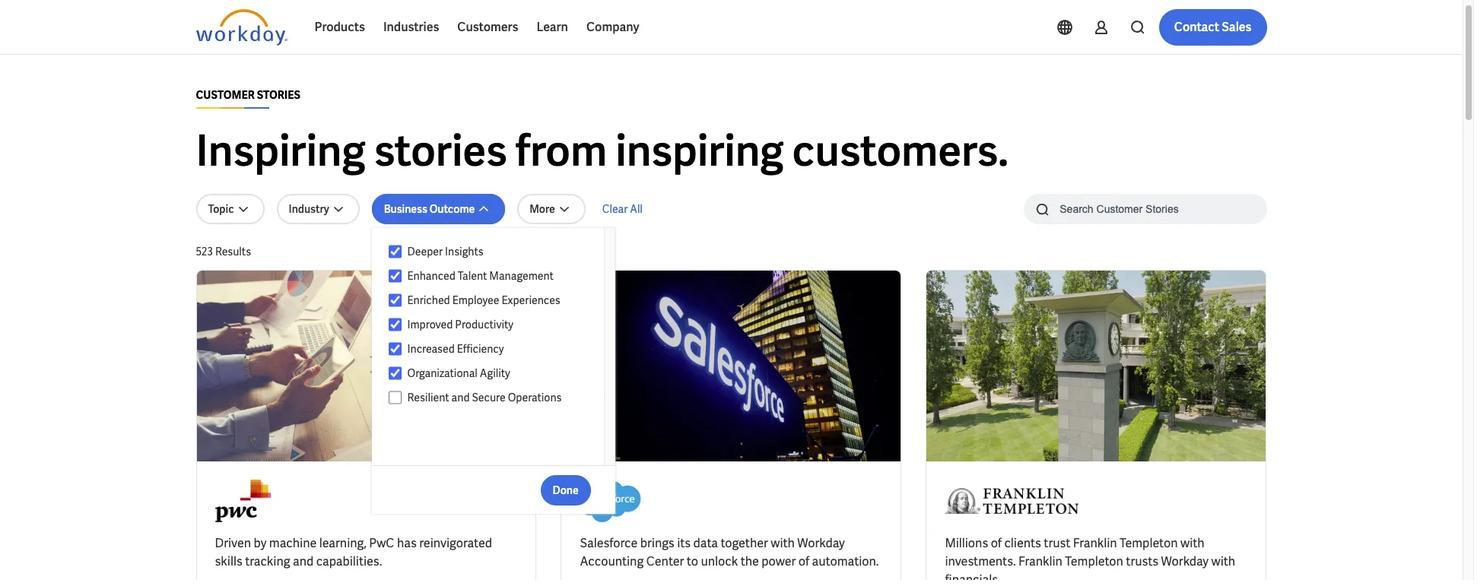Task type: describe. For each thing, give the bounding box(es) containing it.
organizational
[[407, 367, 478, 380]]

talent
[[458, 269, 487, 283]]

results
[[215, 245, 251, 259]]

learn button
[[528, 9, 577, 46]]

workday inside millions of clients trust franklin templeton with investments. franklin templeton trusts workday with financials.
[[1161, 554, 1209, 570]]

to
[[687, 554, 698, 570]]

1 horizontal spatial and
[[452, 391, 470, 405]]

brings
[[640, 536, 675, 552]]

enriched employee experiences
[[407, 294, 561, 307]]

business outcome
[[384, 202, 475, 216]]

increased efficiency link
[[401, 340, 589, 358]]

power
[[762, 554, 796, 570]]

more
[[530, 202, 555, 216]]

pricewaterhousecoopers global licensing services corporation (pwc) image
[[215, 480, 271, 523]]

inspiring stories from inspiring customers.
[[196, 123, 1009, 179]]

resilient and secure operations link
[[401, 389, 589, 407]]

523
[[196, 245, 213, 259]]

enhanced
[[407, 269, 456, 283]]

agility
[[480, 367, 510, 380]]

customer
[[196, 88, 255, 102]]

business outcome button
[[372, 194, 505, 224]]

salesforce.com image
[[580, 480, 641, 523]]

learn
[[537, 19, 568, 35]]

enriched employee experiences link
[[401, 291, 589, 310]]

topic button
[[196, 194, 264, 224]]

Search Customer Stories text field
[[1051, 196, 1237, 222]]

inspiring
[[196, 123, 366, 179]]

done button
[[541, 475, 591, 506]]

machine
[[269, 536, 317, 552]]

inspiring
[[616, 123, 784, 179]]

its
[[677, 536, 691, 552]]

customers button
[[448, 9, 528, 46]]

has
[[397, 536, 417, 552]]

0 vertical spatial franklin
[[1073, 536, 1117, 552]]

together
[[721, 536, 768, 552]]

stories
[[257, 88, 300, 102]]

more button
[[517, 194, 586, 224]]

pwc
[[369, 536, 394, 552]]

1 horizontal spatial with
[[1181, 536, 1205, 552]]

efficiency
[[457, 342, 504, 356]]

industry button
[[277, 194, 360, 224]]

franklin templeton companies, llc image
[[945, 480, 1079, 523]]

industries button
[[374, 9, 448, 46]]

salesforce
[[580, 536, 638, 552]]

accounting
[[580, 554, 644, 570]]

data
[[694, 536, 718, 552]]

automation.
[[812, 554, 879, 570]]

industry
[[289, 202, 329, 216]]

driven by machine learning, pwc has reinvigorated skills tracking and capabilities.
[[215, 536, 492, 570]]

improved
[[407, 318, 453, 332]]

clients
[[1005, 536, 1041, 552]]

insights
[[445, 245, 484, 259]]

management
[[489, 269, 554, 283]]

capabilities.
[[316, 554, 382, 570]]

deeper
[[407, 245, 443, 259]]

secure
[[472, 391, 506, 405]]

driven
[[215, 536, 251, 552]]

employee
[[452, 294, 499, 307]]

company button
[[577, 9, 649, 46]]

0 vertical spatial templeton
[[1120, 536, 1178, 552]]

business
[[384, 202, 428, 216]]

reinvigorated
[[419, 536, 492, 552]]

contact sales link
[[1159, 9, 1267, 46]]

stories
[[374, 123, 507, 179]]

by
[[254, 536, 267, 552]]

contact
[[1174, 19, 1220, 35]]

products button
[[305, 9, 374, 46]]

financials.
[[945, 572, 1001, 580]]

clear all button
[[598, 194, 647, 224]]



Task type: locate. For each thing, give the bounding box(es) containing it.
clear
[[602, 202, 628, 216]]

improved productivity
[[407, 318, 514, 332]]

workday up automation.
[[797, 536, 845, 552]]

from
[[516, 123, 607, 179]]

contact sales
[[1174, 19, 1252, 35]]

organizational agility link
[[401, 364, 589, 383]]

customer stories
[[196, 88, 300, 102]]

deeper insights
[[407, 245, 484, 259]]

1 horizontal spatial of
[[991, 536, 1002, 552]]

523 results
[[196, 245, 251, 259]]

all
[[630, 202, 643, 216]]

franklin down trust at the right of page
[[1019, 554, 1063, 570]]

resilient
[[407, 391, 449, 405]]

operations
[[508, 391, 562, 405]]

and inside driven by machine learning, pwc has reinvigorated skills tracking and capabilities.
[[293, 554, 314, 570]]

products
[[315, 19, 365, 35]]

company
[[587, 19, 639, 35]]

and
[[452, 391, 470, 405], [293, 554, 314, 570]]

deeper insights link
[[401, 243, 589, 261]]

1 vertical spatial franklin
[[1019, 554, 1063, 570]]

experiences
[[502, 294, 561, 307]]

outcome
[[430, 202, 475, 216]]

with inside salesforce brings its data together with workday accounting center to unlock the power of automation.
[[771, 536, 795, 552]]

1 vertical spatial and
[[293, 554, 314, 570]]

unlock
[[701, 554, 738, 570]]

workday
[[797, 536, 845, 552], [1161, 554, 1209, 570]]

workday inside salesforce brings its data together with workday accounting center to unlock the power of automation.
[[797, 536, 845, 552]]

None checkbox
[[389, 269, 401, 283], [389, 367, 401, 380], [389, 269, 401, 283], [389, 367, 401, 380]]

0 vertical spatial of
[[991, 536, 1002, 552]]

1 vertical spatial templeton
[[1065, 554, 1124, 570]]

tracking
[[245, 554, 290, 570]]

productivity
[[455, 318, 514, 332]]

and down the machine
[[293, 554, 314, 570]]

enriched
[[407, 294, 450, 307]]

0 horizontal spatial of
[[799, 554, 810, 570]]

resilient and secure operations
[[407, 391, 562, 405]]

increased efficiency
[[407, 342, 504, 356]]

sales
[[1222, 19, 1252, 35]]

topic
[[208, 202, 234, 216]]

done
[[553, 483, 579, 497]]

0 vertical spatial and
[[452, 391, 470, 405]]

of up investments.
[[991, 536, 1002, 552]]

workday right "trusts"
[[1161, 554, 1209, 570]]

0 horizontal spatial and
[[293, 554, 314, 570]]

franklin
[[1073, 536, 1117, 552], [1019, 554, 1063, 570]]

templeton down trust at the right of page
[[1065, 554, 1124, 570]]

millions of clients trust franklin templeton with investments. franklin templeton trusts workday with financials.
[[945, 536, 1236, 580]]

clear all
[[602, 202, 643, 216]]

investments.
[[945, 554, 1016, 570]]

learning,
[[319, 536, 367, 552]]

center
[[646, 554, 684, 570]]

of right power
[[799, 554, 810, 570]]

improved productivity link
[[401, 316, 589, 334]]

2 horizontal spatial with
[[1212, 554, 1236, 570]]

trust
[[1044, 536, 1071, 552]]

of inside millions of clients trust franklin templeton with investments. franklin templeton trusts workday with financials.
[[991, 536, 1002, 552]]

1 horizontal spatial franklin
[[1073, 536, 1117, 552]]

and down the "organizational agility"
[[452, 391, 470, 405]]

0 horizontal spatial workday
[[797, 536, 845, 552]]

None checkbox
[[389, 245, 401, 259], [389, 294, 401, 307], [389, 318, 401, 332], [389, 342, 401, 356], [389, 391, 401, 405], [389, 245, 401, 259], [389, 294, 401, 307], [389, 318, 401, 332], [389, 342, 401, 356], [389, 391, 401, 405]]

salesforce brings its data together with workday accounting center to unlock the power of automation.
[[580, 536, 879, 570]]

go to the homepage image
[[196, 9, 287, 46]]

with
[[771, 536, 795, 552], [1181, 536, 1205, 552], [1212, 554, 1236, 570]]

templeton up "trusts"
[[1120, 536, 1178, 552]]

trusts
[[1126, 554, 1159, 570]]

customers.
[[792, 123, 1009, 179]]

organizational agility
[[407, 367, 510, 380]]

enhanced talent management
[[407, 269, 554, 283]]

enhanced talent management link
[[401, 267, 589, 285]]

franklin right trust at the right of page
[[1073, 536, 1117, 552]]

0 vertical spatial workday
[[797, 536, 845, 552]]

of
[[991, 536, 1002, 552], [799, 554, 810, 570]]

increased
[[407, 342, 455, 356]]

of inside salesforce brings its data together with workday accounting center to unlock the power of automation.
[[799, 554, 810, 570]]

1 vertical spatial workday
[[1161, 554, 1209, 570]]

millions
[[945, 536, 988, 552]]

industries
[[383, 19, 439, 35]]

skills
[[215, 554, 243, 570]]

1 horizontal spatial workday
[[1161, 554, 1209, 570]]

the
[[741, 554, 759, 570]]

0 horizontal spatial franklin
[[1019, 554, 1063, 570]]

0 horizontal spatial with
[[771, 536, 795, 552]]

1 vertical spatial of
[[799, 554, 810, 570]]



Task type: vqa. For each thing, say whether or not it's contained in the screenshot.
machine
yes



